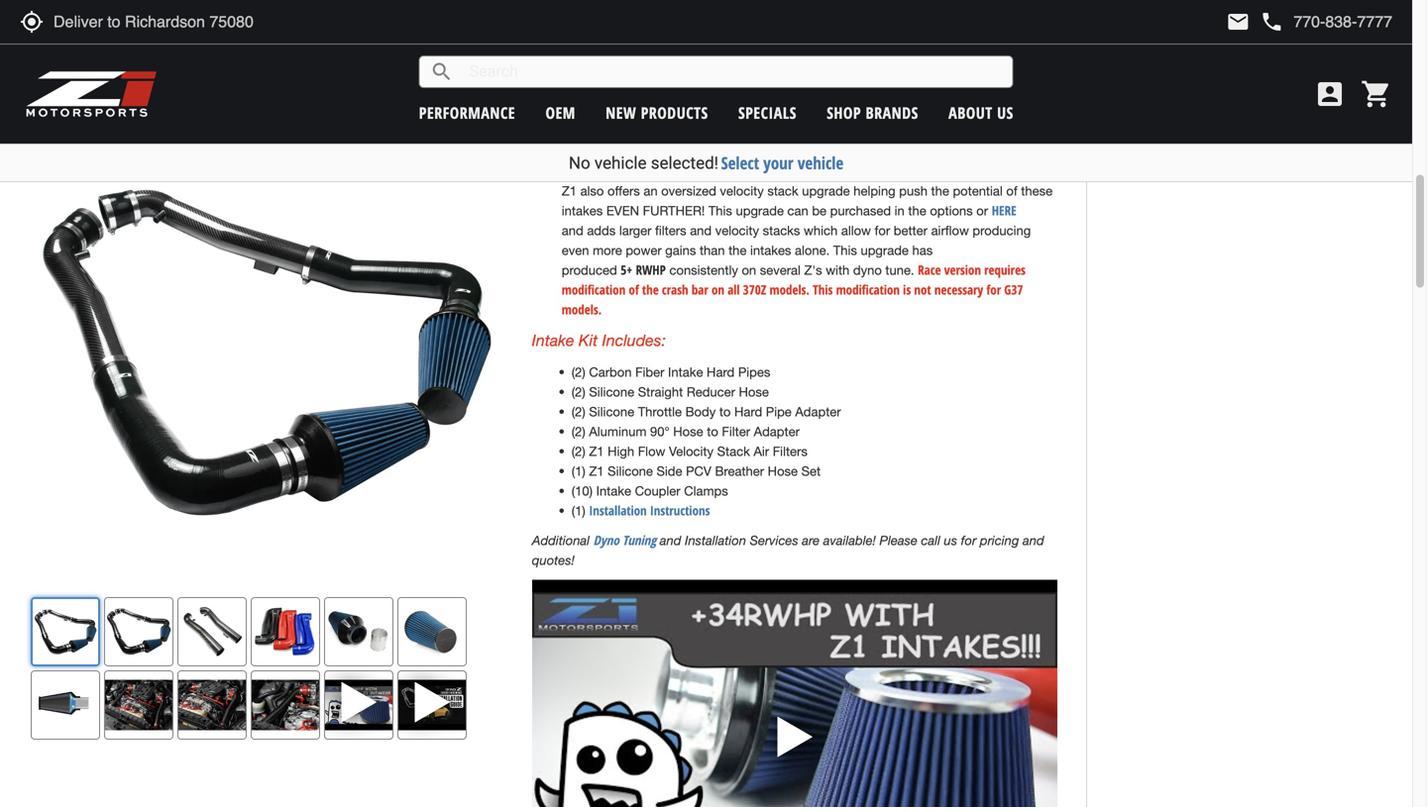 Task type: vqa. For each thing, say whether or not it's contained in the screenshot.
'INCLUDES:'
yes



Task type: locate. For each thing, give the bounding box(es) containing it.
this inside 'race version requires modification of the crash bar on all 370z models. this modification is not necessary for g37 models.'
[[813, 281, 833, 299]]

installation
[[589, 502, 647, 520], [685, 533, 746, 549]]

0 vertical spatial in
[[980, 62, 990, 77]]

upgrade up tune.
[[861, 243, 909, 258]]

1 vertical spatial in
[[895, 203, 905, 219]]

in down 'motorsports'
[[980, 62, 990, 77]]

even inside adds larger filters and velocity stacks which allow for better airflow producing even more power gains than the intakes alone. this upgrade has produced
[[562, 243, 589, 258]]

2 (2) from the top
[[572, 385, 586, 400]]

1 horizontal spatial of
[[924, 62, 935, 77]]

new
[[606, 102, 637, 123]]

on right house
[[1032, 62, 1047, 77]]

may
[[695, 42, 719, 57]]

and up than
[[690, 223, 712, 238]]

1 vertical spatial for
[[987, 281, 1001, 299]]

in inside while every cars result may differ depending on mods and tune, z1 motorsports was able to achieve an increased 16whp and and additional 12lb-ft of torque in house on a car previously equipped with just a full tomei expreme exhaust. no re-tune was performed to achieve these results! you can expect even greater results when re-tune is performed.
[[980, 62, 990, 77]]

motorsports
[[951, 42, 1022, 57]]

1 horizontal spatial intake
[[596, 484, 631, 499]]

velocity down select at the right
[[720, 183, 764, 199]]

achieve down the every
[[605, 62, 649, 77]]

all
[[728, 281, 740, 299]]

the
[[931, 183, 950, 199], [908, 203, 927, 219], [729, 243, 747, 258], [642, 281, 659, 299]]

2 vertical spatial intake
[[596, 484, 631, 499]]

1 horizontal spatial no
[[935, 81, 952, 97]]

is
[[562, 121, 571, 137], [903, 281, 911, 299]]

phone
[[1260, 10, 1284, 34]]

2 vertical spatial upgrade
[[861, 243, 909, 258]]

and
[[875, 42, 897, 57], [772, 62, 794, 77], [798, 62, 819, 77], [562, 223, 584, 238], [690, 223, 712, 238], [660, 533, 682, 549], [1023, 533, 1045, 549]]

0 horizontal spatial intakes
[[562, 203, 603, 219]]

0 vertical spatial for
[[875, 223, 890, 238]]

re-
[[956, 81, 972, 97], [1012, 101, 1028, 117]]

even down expreme on the top right of page
[[861, 101, 888, 117]]

these
[[688, 101, 720, 117], [1021, 183, 1053, 199]]

1 vertical spatial re-
[[1012, 101, 1028, 117]]

an inside while every cars result may differ depending on mods and tune, z1 motorsports was able to achieve an increased 16whp and and additional 12lb-ft of torque in house on a car previously equipped with just a full tomei expreme exhaust. no re-tune was performed to achieve these results! you can expect even greater results when re-tune is performed.
[[653, 62, 667, 77]]

2 horizontal spatial intake
[[668, 365, 703, 380]]

1 vertical spatial no
[[569, 153, 591, 173]]

(1)
[[572, 464, 586, 479], [572, 504, 586, 519]]

for left g37
[[987, 281, 1001, 299]]

performed.
[[575, 121, 638, 137]]

1 horizontal spatial a
[[1050, 62, 1057, 77]]

hard up the reducer
[[707, 365, 735, 380]]

1 horizontal spatial re-
[[1012, 101, 1028, 117]]

with right z's
[[826, 263, 850, 278]]

is inside while every cars result may differ depending on mods and tune, z1 motorsports was able to achieve an increased 16whp and and additional 12lb-ft of torque in house on a car previously equipped with just a full tomei expreme exhaust. no re-tune was performed to achieve these results! you can expect even greater results when re-tune is performed.
[[562, 121, 571, 137]]

0 horizontal spatial these
[[688, 101, 720, 117]]

dyno
[[853, 263, 882, 278]]

0 horizontal spatial vehicle
[[595, 153, 647, 173]]

1 horizontal spatial even
[[861, 101, 888, 117]]

intake right (10)
[[596, 484, 631, 499]]

modification down produced
[[562, 281, 626, 299]]

hose up velocity
[[673, 424, 704, 440]]

tune up "when"
[[972, 81, 997, 97]]

while every cars result may differ depending on mods and tune, z1 motorsports was able to achieve an increased 16whp and and additional 12lb-ft of torque in house on a car previously equipped with just a full tomei expreme exhaust. no re-tune was performed to achieve these results! you can expect even greater results when re-tune is performed.
[[562, 42, 1057, 137]]

0 horizontal spatial for
[[875, 223, 890, 238]]

tune.
[[886, 263, 915, 278]]

1 (1) from the top
[[572, 464, 586, 479]]

you
[[768, 101, 790, 117]]

2 vertical spatial this
[[813, 281, 833, 299]]

0 vertical spatial can
[[793, 101, 814, 117]]

even inside while every cars result may differ depending on mods and tune, z1 motorsports was able to achieve an increased 16whp and and additional 12lb-ft of torque in house on a car previously equipped with just a full tomei expreme exhaust. no re-tune was performed to achieve these results! you can expect even greater results when re-tune is performed.
[[861, 101, 888, 117]]

0 vertical spatial velocity
[[720, 183, 764, 199]]

when
[[977, 101, 1008, 117]]

in up the better
[[895, 203, 905, 219]]

filters
[[655, 223, 687, 238]]

installation inside (2) carbon fiber intake hard pipes (2) silicone straight reducer hose (2) silicone throttle body to hard pipe adapter (2) aluminum 90° hose to filter adapter (2) z1 high flow velocity stack air filters (1) z1 silicone side pcv breather hose set (10) intake coupler clamps (1) installation instructions
[[589, 502, 647, 520]]

of down the 5+ rwhp
[[629, 281, 639, 299]]

account_box link
[[1310, 78, 1351, 110]]

0 vertical spatial intake
[[532, 331, 574, 350]]

while
[[562, 42, 594, 57]]

this down z's
[[813, 281, 833, 299]]

and down depending
[[772, 62, 794, 77]]

velocity inside adds larger filters and velocity stacks which allow for better airflow producing even more power gains than the intakes alone. this upgrade has produced
[[715, 223, 759, 238]]

adapter
[[795, 404, 841, 420], [754, 424, 800, 440]]

can down tomei
[[793, 101, 814, 117]]

2 horizontal spatial upgrade
[[861, 243, 909, 258]]

0 vertical spatial intakes
[[562, 203, 603, 219]]

for inside "and installation services are available! please call us for pricing and quotes!"
[[961, 533, 977, 549]]

the inside 'race version requires modification of the crash bar on all 370z models. this modification is not necessary for g37 models.'
[[642, 281, 659, 299]]

intake left kit
[[532, 331, 574, 350]]

0 vertical spatial is
[[562, 121, 571, 137]]

the up options
[[931, 183, 950, 199]]

1 vertical spatial tune
[[1028, 101, 1053, 117]]

of inside z1 also offers an oversized velocity stack upgrade helping push the potential of these intakes even further! this upgrade can be purchased in the options or
[[1007, 183, 1018, 199]]

on left "mods"
[[821, 42, 835, 57]]

0 horizontal spatial models.
[[562, 301, 602, 319]]

re- down torque
[[956, 81, 972, 97]]

these inside while every cars result may differ depending on mods and tune, z1 motorsports was able to achieve an increased 16whp and and additional 12lb-ft of torque in house on a car previously equipped with just a full tomei expreme exhaust. no re-tune was performed to achieve these results! you can expect even greater results when re-tune is performed.
[[688, 101, 720, 117]]

airflow
[[931, 223, 969, 238]]

1 vertical spatial upgrade
[[736, 203, 784, 219]]

car
[[562, 81, 580, 97]]

results
[[936, 101, 974, 117]]

side
[[657, 464, 683, 479]]

includes:
[[602, 331, 666, 350]]

push
[[899, 183, 928, 199]]

additional
[[532, 533, 590, 549]]

to down previously
[[625, 101, 637, 117]]

0 horizontal spatial installation
[[589, 502, 647, 520]]

1 vertical spatial was
[[1000, 81, 1024, 97]]

achieve down the equipped
[[640, 101, 685, 117]]

can inside z1 also offers an oversized velocity stack upgrade helping push the potential of these intakes even further! this upgrade can be purchased in the options or
[[788, 203, 809, 219]]

z1 inside z1 also offers an oversized velocity stack upgrade helping push the potential of these intakes even further! this upgrade can be purchased in the options or
[[562, 183, 577, 199]]

hard up filter
[[735, 404, 763, 420]]

installation down "instructions"
[[685, 533, 746, 549]]

velocity inside z1 also offers an oversized velocity stack upgrade helping push the potential of these intakes even further! this upgrade can be purchased in the options or
[[720, 183, 764, 199]]

1 horizontal spatial for
[[961, 533, 977, 549]]

stacks
[[763, 223, 800, 238]]

adds larger filters and velocity stacks which allow for better airflow producing even more power gains than the intakes alone. this upgrade has produced
[[562, 223, 1031, 278]]

straight
[[638, 385, 683, 400]]

1 vertical spatial intakes
[[750, 243, 792, 258]]

0 horizontal spatial with
[[703, 81, 727, 97]]

intake up straight
[[668, 365, 703, 380]]

3 (2) from the top
[[572, 404, 586, 420]]

modification down dyno
[[836, 281, 900, 299]]

4 (2) from the top
[[572, 424, 586, 440]]

no vehicle selected! select your vehicle
[[569, 152, 844, 174]]

these down the equipped
[[688, 101, 720, 117]]

0 vertical spatial no
[[935, 81, 952, 97]]

just
[[731, 81, 751, 97]]

for right "us"
[[961, 533, 977, 549]]

of right "ft"
[[924, 62, 935, 77]]

2 vertical spatial of
[[629, 281, 639, 299]]

potential
[[953, 183, 1003, 199]]

0 vertical spatial an
[[653, 62, 667, 77]]

this
[[709, 203, 733, 219], [834, 243, 857, 258], [813, 281, 833, 299]]

no up results
[[935, 81, 952, 97]]

additional
[[823, 62, 879, 77]]

oem link
[[546, 102, 576, 123]]

intake
[[532, 331, 574, 350], [668, 365, 703, 380], [596, 484, 631, 499]]

to up filter
[[720, 404, 731, 420]]

are
[[802, 533, 820, 549]]

0 vertical spatial this
[[709, 203, 733, 219]]

1 vertical spatial can
[[788, 203, 809, 219]]

with left just
[[703, 81, 727, 97]]

for inside 'race version requires modification of the crash bar on all 370z models. this modification is not necessary for g37 models.'
[[987, 281, 1001, 299]]

a right house
[[1050, 62, 1057, 77]]

1 horizontal spatial was
[[1026, 42, 1049, 57]]

upgrade up be
[[802, 183, 850, 199]]

was up house
[[1026, 42, 1049, 57]]

models. down consistently on several z's with dyno tune.
[[770, 281, 810, 299]]

intakes up several
[[750, 243, 792, 258]]

be
[[812, 203, 827, 219]]

and left adds
[[562, 223, 584, 238]]

(1) down (10)
[[572, 504, 586, 519]]

1 (2) from the top
[[572, 365, 586, 380]]

installation inside "and installation services are available! please call us for pricing and quotes!"
[[685, 533, 746, 549]]

was down house
[[1000, 81, 1024, 97]]

on inside 'race version requires modification of the crash bar on all 370z models. this modification is not necessary for g37 models.'
[[712, 281, 725, 299]]

0 horizontal spatial re-
[[956, 81, 972, 97]]

g37
[[1005, 281, 1023, 299]]

velocity up than
[[715, 223, 759, 238]]

0 vertical spatial of
[[924, 62, 935, 77]]

phone link
[[1260, 10, 1393, 34]]

1 vertical spatial (1)
[[572, 504, 586, 519]]

1 horizontal spatial is
[[903, 281, 911, 299]]

pcv
[[686, 464, 712, 479]]

even up produced
[[562, 243, 589, 258]]

power
[[626, 243, 662, 258]]

12lb-
[[883, 62, 913, 77]]

on left all
[[712, 281, 725, 299]]

even
[[861, 101, 888, 117], [562, 243, 589, 258]]

stack
[[717, 444, 750, 459]]

1 vertical spatial this
[[834, 243, 857, 258]]

a left "full"
[[755, 81, 762, 97]]

1 horizontal spatial upgrade
[[802, 183, 850, 199]]

hard
[[707, 365, 735, 380], [735, 404, 763, 420]]

0 vertical spatial models.
[[770, 281, 810, 299]]

hose down pipes
[[739, 385, 769, 400]]

vehicle up z1 also offers an oversized velocity stack upgrade helping push the potential of these intakes even further! this upgrade can be purchased in the options or
[[798, 152, 844, 174]]

account_box
[[1315, 78, 1346, 110]]

the right than
[[729, 243, 747, 258]]

z1 right tune,
[[933, 42, 948, 57]]

is left "not"
[[903, 281, 911, 299]]

1 vertical spatial models.
[[562, 301, 602, 319]]

1 vertical spatial these
[[1021, 183, 1053, 199]]

1 vertical spatial an
[[644, 183, 658, 199]]

1 vertical spatial is
[[903, 281, 911, 299]]

an up the equipped
[[653, 62, 667, 77]]

models. up kit
[[562, 301, 602, 319]]

adapter down the pipe
[[754, 424, 800, 440]]

(2)
[[572, 365, 586, 380], [572, 385, 586, 400], [572, 404, 586, 420], [572, 424, 586, 440], [572, 444, 586, 459]]

tomei
[[789, 81, 824, 97]]

than
[[700, 243, 725, 258]]

1 horizontal spatial with
[[826, 263, 850, 278]]

upgrade
[[802, 183, 850, 199], [736, 203, 784, 219], [861, 243, 909, 258]]

this down oversized at the top of page
[[709, 203, 733, 219]]

(2) carbon fiber intake hard pipes (2) silicone straight reducer hose (2) silicone throttle body to hard pipe adapter (2) aluminum 90° hose to filter adapter (2) z1 high flow velocity stack air filters (1) z1 silicone side pcv breather hose set (10) intake coupler clamps (1) installation instructions
[[572, 365, 841, 520]]

0 vertical spatial adapter
[[795, 404, 841, 420]]

filters
[[773, 444, 808, 459]]

adapter right the pipe
[[795, 404, 841, 420]]

(1) up (10)
[[572, 464, 586, 479]]

1 horizontal spatial intakes
[[750, 243, 792, 258]]

greater
[[892, 101, 932, 117]]

of up here
[[1007, 183, 1018, 199]]

silicone down carbon
[[589, 385, 635, 400]]

1 vertical spatial of
[[1007, 183, 1018, 199]]

installation up dyno tuning link
[[589, 502, 647, 520]]

is up optional
[[562, 121, 571, 137]]

of
[[924, 62, 935, 77], [1007, 183, 1018, 199], [629, 281, 639, 299]]

2 vertical spatial for
[[961, 533, 977, 549]]

for inside adds larger filters and velocity stacks which allow for better airflow producing even more power gains than the intakes alone. this upgrade has produced
[[875, 223, 890, 238]]

0 horizontal spatial of
[[629, 281, 639, 299]]

no up also
[[569, 153, 591, 173]]

z1 left also
[[562, 183, 577, 199]]

1 vertical spatial velocity
[[715, 223, 759, 238]]

every
[[597, 42, 628, 57]]

gains
[[665, 243, 696, 258]]

intakes inside adds larger filters and velocity stacks which allow for better airflow producing even more power gains than the intakes alone. this upgrade has produced
[[750, 243, 792, 258]]

0 vertical spatial (1)
[[572, 464, 586, 479]]

and right pricing
[[1023, 533, 1045, 549]]

alone.
[[795, 243, 830, 258]]

2 horizontal spatial for
[[987, 281, 1001, 299]]

0 vertical spatial tune
[[972, 81, 997, 97]]

this down allow
[[834, 243, 857, 258]]

0 horizontal spatial modification
[[562, 281, 626, 299]]

version
[[624, 149, 670, 170]]

breather
[[715, 464, 764, 479]]

0 vertical spatial silicone
[[589, 385, 635, 400]]

no
[[935, 81, 952, 97], [569, 153, 591, 173]]

0 horizontal spatial no
[[569, 153, 591, 173]]

2 horizontal spatial of
[[1007, 183, 1018, 199]]

0 vertical spatial a
[[1050, 62, 1057, 77]]

for right allow
[[875, 223, 890, 238]]

1 horizontal spatial installation
[[685, 533, 746, 549]]

1 horizontal spatial tune
[[1028, 101, 1053, 117]]

to right able
[[590, 62, 601, 77]]

0 vertical spatial was
[[1026, 42, 1049, 57]]

1 vertical spatial with
[[826, 263, 850, 278]]

on up 370z
[[742, 263, 757, 278]]

0 horizontal spatial is
[[562, 121, 571, 137]]

z1 left high
[[589, 444, 604, 459]]

the down the 5+ rwhp
[[642, 281, 659, 299]]

0 vertical spatial upgrade
[[802, 183, 850, 199]]

tuning
[[623, 532, 656, 550]]

necessary
[[935, 281, 984, 299]]

mail link
[[1227, 10, 1250, 34]]

an right offers
[[644, 183, 658, 199]]

house
[[993, 62, 1028, 77]]

in inside z1 also offers an oversized velocity stack upgrade helping push the potential of these intakes even further! this upgrade can be purchased in the options or
[[895, 203, 905, 219]]

silicone down high
[[608, 464, 653, 479]]

1 vertical spatial installation
[[685, 533, 746, 549]]

1 horizontal spatial these
[[1021, 183, 1053, 199]]

intakes down also
[[562, 203, 603, 219]]

re- right "when"
[[1012, 101, 1028, 117]]

for
[[875, 223, 890, 238], [987, 281, 1001, 299], [961, 533, 977, 549]]

tune right the us
[[1028, 101, 1053, 117]]

modification
[[562, 281, 626, 299], [836, 281, 900, 299]]

silicone up aluminum
[[589, 404, 635, 420]]

1 horizontal spatial in
[[980, 62, 990, 77]]

vehicle up offers
[[595, 153, 647, 173]]

0 vertical spatial with
[[703, 81, 727, 97]]

hose down filters
[[768, 464, 798, 479]]

fiber
[[636, 365, 665, 380]]

16whp
[[730, 62, 769, 77]]

can left be
[[788, 203, 809, 219]]

0 vertical spatial even
[[861, 101, 888, 117]]

0 vertical spatial these
[[688, 101, 720, 117]]

1 vertical spatial even
[[562, 243, 589, 258]]

0 vertical spatial installation
[[589, 502, 647, 520]]

0 vertical spatial re-
[[956, 81, 972, 97]]

and inside adds larger filters and velocity stacks which allow for better airflow producing even more power gains than the intakes alone. this upgrade has produced
[[690, 223, 712, 238]]

1 vertical spatial silicone
[[589, 404, 635, 420]]

these up producing
[[1021, 183, 1053, 199]]

adds
[[587, 223, 616, 238]]

tune
[[972, 81, 997, 97], [1028, 101, 1053, 117]]

z1
[[933, 42, 948, 57], [562, 183, 577, 199], [589, 444, 604, 459], [589, 464, 604, 479]]

upgrade up the stacks
[[736, 203, 784, 219]]

high
[[608, 444, 635, 459]]

more
[[593, 243, 622, 258]]

1 horizontal spatial modification
[[836, 281, 900, 299]]



Task type: describe. For each thing, give the bounding box(es) containing it.
0 horizontal spatial intake
[[532, 331, 574, 350]]

1 vertical spatial hose
[[673, 424, 704, 440]]

mail
[[1227, 10, 1250, 34]]

Search search field
[[454, 57, 1013, 87]]

about us link
[[949, 102, 1014, 123]]

additional dyno tuning
[[532, 532, 656, 550]]

pipe
[[766, 404, 792, 420]]

and right tuning at the bottom
[[660, 533, 682, 549]]

of inside 'race version requires modification of the crash bar on all 370z models. this modification is not necessary for g37 models.'
[[629, 281, 639, 299]]

and up 12lb- at the top right
[[875, 42, 897, 57]]

mods
[[839, 42, 871, 57]]

set
[[802, 464, 821, 479]]

these inside z1 also offers an oversized velocity stack upgrade helping push the potential of these intakes even further! this upgrade can be purchased in the options or
[[1021, 183, 1053, 199]]

here link
[[992, 202, 1017, 220]]

for for better
[[875, 223, 890, 238]]

about us
[[949, 102, 1014, 123]]

0 horizontal spatial tune
[[972, 81, 997, 97]]

90°
[[650, 424, 670, 440]]

optional race version
[[532, 149, 670, 170]]

and inside here and
[[562, 223, 584, 238]]

of inside while every cars result may differ depending on mods and tune, z1 motorsports was able to achieve an increased 16whp and and additional 12lb-ft of torque in house on a car previously equipped with just a full tomei expreme exhaust. no re-tune was performed to achieve these results! you can expect even greater results when re-tune is performed.
[[924, 62, 935, 77]]

not
[[914, 281, 932, 299]]

2 vertical spatial hose
[[768, 464, 798, 479]]

1 vertical spatial hard
[[735, 404, 763, 420]]

about
[[949, 102, 993, 123]]

can inside while every cars result may differ depending on mods and tune, z1 motorsports was able to achieve an increased 16whp and and additional 12lb-ft of torque in house on a car previously equipped with just a full tomei expreme exhaust. no re-tune was performed to achieve these results! you can expect even greater results when re-tune is performed.
[[793, 101, 814, 117]]

consistently
[[670, 263, 738, 278]]

options
[[930, 203, 973, 219]]

even
[[607, 203, 639, 219]]

z1 up (10)
[[589, 464, 604, 479]]

requires
[[985, 261, 1026, 279]]

5 (2) from the top
[[572, 444, 586, 459]]

z1 also offers an oversized velocity stack upgrade helping push the potential of these intakes even further! this upgrade can be purchased in the options or
[[562, 183, 1053, 219]]

new products link
[[606, 102, 708, 123]]

0 vertical spatial hard
[[707, 365, 735, 380]]

z's
[[805, 263, 822, 278]]

select
[[721, 152, 759, 174]]

select your vehicle link
[[721, 152, 844, 174]]

0 vertical spatial achieve
[[605, 62, 649, 77]]

please
[[880, 533, 918, 549]]

0 horizontal spatial upgrade
[[736, 203, 784, 219]]

0 vertical spatial hose
[[739, 385, 769, 400]]

is inside 'race version requires modification of the crash bar on all 370z models. this modification is not necessary for g37 models.'
[[903, 281, 911, 299]]

no inside no vehicle selected! select your vehicle
[[569, 153, 591, 173]]

vehicle inside no vehicle selected! select your vehicle
[[595, 153, 647, 173]]

shop brands link
[[827, 102, 919, 123]]

0 horizontal spatial a
[[755, 81, 762, 97]]

the inside adds larger filters and velocity stacks which allow for better airflow producing even more power gains than the intakes alone. this upgrade has produced
[[729, 243, 747, 258]]

z1 inside while every cars result may differ depending on mods and tune, z1 motorsports was able to achieve an increased 16whp and and additional 12lb-ft of torque in house on a car previously equipped with just a full tomei expreme exhaust. no re-tune was performed to achieve these results! you can expect even greater results when re-tune is performed.
[[933, 42, 948, 57]]

for for pricing
[[961, 533, 977, 549]]

an inside z1 also offers an oversized velocity stack upgrade helping push the potential of these intakes even further! this upgrade can be purchased in the options or
[[644, 183, 658, 199]]

selected!
[[651, 153, 719, 173]]

1 vertical spatial adapter
[[754, 424, 800, 440]]

with inside while every cars result may differ depending on mods and tune, z1 motorsports was able to achieve an increased 16whp and and additional 12lb-ft of torque in house on a car previously equipped with just a full tomei expreme exhaust. no re-tune was performed to achieve these results! you can expect even greater results when re-tune is performed.
[[703, 81, 727, 97]]

5+ rwhp
[[621, 261, 666, 279]]

optional
[[532, 149, 586, 170]]

(10)
[[572, 484, 593, 499]]

oem
[[546, 102, 576, 123]]

products
[[641, 102, 708, 123]]

2 vertical spatial silicone
[[608, 464, 653, 479]]

crash
[[662, 281, 689, 299]]

or
[[977, 203, 988, 219]]

this inside adds larger filters and velocity stacks which allow for better airflow producing even more power gains than the intakes alone. this upgrade has produced
[[834, 243, 857, 258]]

2 (1) from the top
[[572, 504, 586, 519]]

quotes!
[[532, 553, 575, 568]]

installation instructions link
[[589, 502, 710, 520]]

to down body
[[707, 424, 719, 440]]

air
[[754, 444, 769, 459]]

intake kit includes:
[[532, 331, 666, 350]]

shopping_cart link
[[1356, 78, 1393, 110]]

intakes inside z1 also offers an oversized velocity stack upgrade helping push the potential of these intakes even further! this upgrade can be purchased in the options or
[[562, 203, 603, 219]]

no inside while every cars result may differ depending on mods and tune, z1 motorsports was able to achieve an increased 16whp and and additional 12lb-ft of torque in house on a car previously equipped with just a full tomei expreme exhaust. no re-tune was performed to achieve these results! you can expect even greater results when re-tune is performed.
[[935, 81, 952, 97]]

specials
[[739, 102, 797, 123]]

kit
[[579, 331, 598, 350]]

differ
[[723, 42, 752, 57]]

shopping_cart
[[1361, 78, 1393, 110]]

offers
[[608, 183, 640, 199]]

carbon
[[589, 365, 632, 380]]

race version requires modification of the crash bar on all 370z models. this modification is not necessary for g37 models.
[[562, 261, 1026, 319]]

stack
[[768, 183, 799, 199]]

able
[[562, 62, 586, 77]]

performance
[[419, 102, 516, 123]]

mail phone
[[1227, 10, 1284, 34]]

depending
[[756, 42, 817, 57]]

filter
[[722, 424, 751, 440]]

1 vertical spatial achieve
[[640, 101, 685, 117]]

dyno tuning link
[[594, 532, 656, 550]]

flow
[[638, 444, 666, 459]]

expect
[[818, 101, 857, 117]]

available!
[[824, 533, 876, 549]]

purchased
[[830, 203, 891, 219]]

specials link
[[739, 102, 797, 123]]

shop brands
[[827, 102, 919, 123]]

z1 motorsports logo image
[[25, 69, 158, 119]]

tune,
[[900, 42, 929, 57]]

us
[[944, 533, 958, 549]]

has
[[913, 243, 933, 258]]

this inside z1 also offers an oversized velocity stack upgrade helping push the potential of these intakes even further! this upgrade can be purchased in the options or
[[709, 203, 733, 219]]

here
[[992, 202, 1017, 220]]

your
[[764, 152, 794, 174]]

and up tomei
[[798, 62, 819, 77]]

us
[[997, 102, 1014, 123]]

race
[[918, 261, 941, 279]]

upgrade inside adds larger filters and velocity stacks which allow for better airflow producing even more power gains than the intakes alone. this upgrade has produced
[[861, 243, 909, 258]]

version
[[945, 261, 981, 279]]

torque
[[939, 62, 976, 77]]

and installation services are available! please call us for pricing and quotes!
[[532, 533, 1045, 568]]

1 modification from the left
[[562, 281, 626, 299]]

results!
[[723, 101, 765, 117]]

1 horizontal spatial models.
[[770, 281, 810, 299]]

1 vertical spatial intake
[[668, 365, 703, 380]]

allow
[[842, 223, 871, 238]]

1 horizontal spatial vehicle
[[798, 152, 844, 174]]

instructions
[[650, 502, 710, 520]]

370z
[[743, 281, 767, 299]]

pricing
[[980, 533, 1019, 549]]

0 horizontal spatial was
[[1000, 81, 1024, 97]]

larger
[[619, 223, 652, 238]]

2 modification from the left
[[836, 281, 900, 299]]

expreme
[[827, 81, 878, 97]]

full
[[765, 81, 786, 97]]

body
[[686, 404, 716, 420]]

coupler
[[635, 484, 681, 499]]

previously
[[584, 81, 642, 97]]

call
[[921, 533, 941, 549]]

the down the push at right
[[908, 203, 927, 219]]



